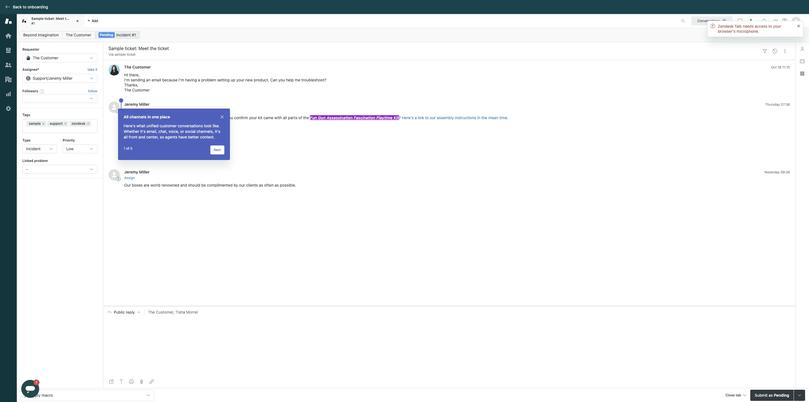 Task type: describe. For each thing, give the bounding box(es) containing it.
fun
[[310, 115, 317, 120]]

priority
[[63, 138, 75, 142]]

1 it's from the left
[[140, 129, 146, 134]]

1 of 5 next
[[124, 146, 221, 152]]

follow button
[[88, 89, 97, 94]]

our
[[124, 183, 131, 188]]

add attachment image
[[139, 380, 144, 384]]

channels,
[[197, 129, 214, 134]]

0 vertical spatial the customer link
[[62, 31, 95, 39]]

1 horizontal spatial pending
[[775, 393, 790, 398]]

all channels in one place dialog
[[118, 109, 230, 160]]

miller for thursday 07:36
[[139, 102, 150, 107]]

better
[[188, 135, 199, 139]]

a inside hi there, i'm sending an email because i'm having a problem setting up your new product. can you help me troubleshoot? thanks, the customer
[[198, 78, 200, 82]]

all inside the conversationlabel log
[[283, 115, 287, 120]]

zendesk
[[718, 24, 734, 29]]

the inside secondary element
[[66, 32, 73, 37]]

back to onboarding link
[[0, 4, 51, 10]]

jeremy for thursday 07:36
[[124, 102, 138, 107]]

i
[[161, 115, 162, 120]]

hi there, i'm sending an email because i'm having a problem setting up your new product. can you help me troubleshoot? thanks, the customer
[[124, 73, 327, 93]]

0 horizontal spatial to
[[23, 4, 26, 9]]

conversationlabel log
[[103, 60, 796, 306]]

your inside zendesk talk needs access to your browser's microphone.
[[774, 24, 782, 29]]

conversations button
[[692, 16, 733, 25]]

and inside the conversationlabel log
[[180, 183, 187, 188]]

like.
[[213, 123, 220, 128]]

format text image
[[119, 380, 124, 384]]

help
[[286, 78, 294, 82]]

assignee*
[[22, 68, 39, 72]]

09:26
[[781, 170, 791, 174]]

zendesk talk needs access to your browser's microphone.
[[718, 24, 782, 34]]

look
[[204, 123, 212, 128]]

possible.
[[280, 183, 296, 188]]

unified
[[146, 123, 159, 128]]

oct
[[772, 65, 777, 70]]

the customer inside the conversationlabel log
[[124, 65, 151, 70]]

email,
[[147, 129, 158, 134]]

views image
[[5, 47, 12, 54]]

. can you confirm your kit came with all parts of the fun gun assassination fascination playtime kit ? here's a link to our assembly instructions in the mean time.
[[216, 115, 509, 120]]

via
[[109, 52, 114, 57]]

assign for yesterday 09:26
[[124, 176, 135, 180]]

beyond imagination
[[23, 32, 59, 37]]

2 it's from the left
[[215, 129, 221, 134]]

assign for thursday 07:36
[[124, 108, 135, 112]]

all inside here's what unified customer conversations look like. whether it's email, chat, voice, or social channels, it's all front and center, so agents have better context.
[[124, 135, 128, 139]]

follow
[[88, 89, 97, 93]]

here's what unified customer conversations look like. whether it's email, chat, voice, or social channels, it's all front and center, so agents have better context.
[[124, 123, 221, 139]]

setting
[[217, 78, 230, 82]]

type
[[22, 138, 30, 142]]

next button
[[211, 146, 225, 155]]

needs
[[743, 24, 754, 29]]

email
[[152, 78, 161, 82]]

webp
[[128, 151, 137, 155]]

so
[[160, 135, 164, 139]]

yesterday
[[765, 170, 780, 174]]

one
[[152, 115, 159, 119]]

the inside hi there, i'm sending an email because i'm having a problem setting up your new product. can you help me troubleshoot? thanks, the customer
[[124, 88, 131, 93]]

troubleshoot?
[[302, 78, 327, 82]]

close image
[[75, 18, 80, 24]]

add link (cmd k) image
[[150, 380, 154, 384]]

assign button for thursday 07:36
[[124, 108, 135, 113]]

oct 18 11:15
[[772, 65, 791, 70]]

boxes
[[132, 183, 143, 188]]

confirm
[[234, 115, 248, 120]]

secondary element
[[17, 29, 810, 41]]

customer inside hi there, i'm sending an email because i'm having a problem setting up your new product. can you help me troubleshoot? thanks, the customer
[[132, 88, 150, 93]]

instructions
[[455, 115, 477, 120]]

of inside 1 of 5 next
[[126, 146, 129, 151]]

are
[[144, 183, 150, 188]]

customers image
[[5, 61, 12, 69]]

often
[[264, 183, 274, 188]]

all channels in one place
[[124, 115, 170, 119]]

microphone.
[[737, 29, 760, 34]]

low button
[[63, 144, 97, 153]]

jeremy miller assign for yesterday 09:26
[[124, 170, 150, 180]]

tabs tab list
[[17, 14, 676, 28]]

07:36
[[782, 103, 791, 107]]

front
[[129, 135, 138, 139]]

apps image
[[801, 71, 805, 76]]

chat,
[[159, 129, 168, 134]]

ticket:
[[44, 17, 55, 21]]

what
[[137, 123, 145, 128]]

incident button
[[22, 144, 57, 153]]

1 vertical spatial a
[[415, 115, 417, 120]]

customer context image
[[801, 47, 805, 51]]

up
[[231, 78, 235, 82]]

in inside dialog
[[148, 115, 151, 119]]

next
[[214, 148, 221, 152]]

it
[[95, 68, 97, 72]]

1 horizontal spatial you
[[227, 115, 233, 120]]

take it button
[[88, 67, 97, 73]]

back
[[13, 4, 22, 9]]

submit
[[756, 393, 768, 398]]

organizations image
[[5, 76, 12, 83]]

linked problem
[[22, 159, 48, 163]]

the customer inside secondary element
[[66, 32, 91, 37]]

assign button for yesterday 09:26
[[124, 176, 135, 181]]

zendesk support image
[[5, 18, 12, 25]]

back to onboarding
[[13, 4, 48, 9]]

sample
[[31, 17, 44, 21]]

an
[[146, 78, 151, 82]]

context.
[[200, 135, 215, 139]]

1 horizontal spatial as
[[275, 183, 279, 188]]

?
[[399, 115, 401, 120]]

via sample ticket
[[109, 52, 136, 57]]

gun
[[318, 115, 326, 120]]

here's a link to our assembly instructions in the mean time. link
[[402, 115, 509, 120]]

get help image
[[783, 18, 788, 24]]

beyond imagination link
[[20, 31, 62, 39]]

social
[[185, 129, 196, 134]]

of inside the conversationlabel log
[[299, 115, 302, 120]]

meet
[[56, 17, 64, 21]]

1 horizontal spatial our
[[430, 115, 436, 120]]

thursday
[[766, 103, 781, 107]]

to inside zendesk talk needs access to your browser's microphone.
[[769, 24, 773, 29]]

the inside button
[[148, 310, 155, 315]]

avatar image for yesterday 09:26
[[109, 169, 120, 181]]

and inside here's what unified customer conversations look like. whether it's email, chat, voice, or social channels, it's all front and center, so agents have better context.
[[139, 135, 145, 139]]

1 i'm from the left
[[124, 78, 130, 82]]

problem inside hi there, i'm sending an email because i'm having a problem setting up your new product. can you help me troubleshoot? thanks, the customer
[[201, 78, 216, 82]]

browser's
[[718, 29, 736, 34]]

yesterday 09:26
[[765, 170, 791, 174]]

talk
[[735, 24, 742, 29]]

hey,
[[124, 115, 132, 120]]

2 vertical spatial your
[[249, 115, 257, 120]]

the customer, tisha morrel
[[148, 310, 198, 315]]

morrel
[[186, 310, 198, 315]]



Task type: vqa. For each thing, say whether or not it's contained in the screenshot.
bottom Support
no



Task type: locate. For each thing, give the bounding box(es) containing it.
the left mean
[[482, 115, 488, 120]]

1 horizontal spatial here's
[[402, 115, 414, 120]]

avatar image for thursday 07:36
[[109, 102, 120, 113]]

knowledge image
[[801, 59, 805, 64]]

i'm down hi
[[124, 78, 130, 82]]

1 vertical spatial the customer
[[124, 65, 151, 70]]

i'm left having
[[179, 78, 184, 82]]

take
[[88, 68, 94, 72]]

miller up the are
[[139, 170, 150, 174]]

0 vertical spatial can
[[270, 78, 278, 82]]

your inside hi there, i'm sending an email because i'm having a problem setting up your new product. can you help me troubleshoot? thanks, the customer
[[237, 78, 245, 82]]

1 miller from the top
[[139, 102, 150, 107]]

jeremy for yesterday 09:26
[[124, 170, 138, 174]]

1 vertical spatial can
[[219, 115, 226, 120]]

1 horizontal spatial and
[[180, 183, 187, 188]]

all left front
[[124, 135, 128, 139]]

customer, inside the conversationlabel log
[[141, 115, 160, 120]]

assembly
[[437, 115, 454, 120]]

here's inside here's what unified customer conversations look like. whether it's email, chat, voice, or social channels, it's all front and center, so agents have better context.
[[124, 123, 136, 128]]

1 vertical spatial of
[[126, 146, 129, 151]]

jeremy miller link up channels
[[124, 102, 150, 107]]

customer up there,
[[132, 65, 151, 70]]

1 horizontal spatial to
[[426, 115, 429, 120]]

2 jeremy from the top
[[124, 170, 138, 174]]

assign button
[[124, 108, 135, 113], [124, 176, 135, 181]]

customer
[[74, 32, 91, 37], [132, 65, 151, 70], [132, 88, 150, 93]]

hey, the customer, i saw you ordered the
[[124, 115, 200, 120]]

jeremy miller link for yesterday
[[124, 170, 150, 174]]

insert emojis image
[[129, 380, 134, 384]]

and left should
[[180, 183, 187, 188]]

it's
[[140, 129, 146, 134], [215, 129, 221, 134]]

0 vertical spatial the customer
[[66, 32, 91, 37]]

as
[[259, 183, 263, 188], [275, 183, 279, 188], [769, 393, 773, 398]]

problem left "setting"
[[201, 78, 216, 82]]

0 horizontal spatial our
[[239, 183, 245, 188]]

0 horizontal spatial it's
[[140, 129, 146, 134]]

mean
[[489, 115, 499, 120]]

jeremy miller assign
[[124, 102, 150, 112], [124, 170, 150, 180]]

place
[[160, 115, 170, 119]]

1 vertical spatial problem
[[34, 159, 48, 163]]

a
[[198, 78, 200, 82], [415, 115, 417, 120]]

to inside the conversationlabel log
[[426, 115, 429, 120]]

Thursday 07:36 text field
[[766, 103, 791, 107]]

pending link
[[95, 31, 140, 39]]

here's up whether
[[124, 123, 136, 128]]

1 vertical spatial to
[[769, 24, 773, 29]]

1 vertical spatial customer
[[132, 65, 151, 70]]

0 vertical spatial here's
[[402, 115, 414, 120]]

admin image
[[5, 105, 12, 112]]

1 horizontal spatial the customer
[[124, 65, 151, 70]]

problem
[[201, 78, 216, 82], [34, 159, 48, 163]]

2 miller from the top
[[139, 170, 150, 174]]

1 vertical spatial avatar image
[[109, 102, 120, 113]]

5
[[130, 146, 132, 151]]

world
[[151, 183, 161, 188]]

1 horizontal spatial of
[[299, 115, 302, 120]]

jeremy miller link
[[124, 102, 150, 107], [124, 170, 150, 174]]

jeremy miller assign up channels
[[124, 102, 150, 112]]

and right front
[[139, 135, 145, 139]]

1 vertical spatial the customer link
[[124, 65, 151, 70]]

0 vertical spatial all
[[283, 115, 287, 120]]

your right the up
[[237, 78, 245, 82]]

0 horizontal spatial in
[[148, 115, 151, 119]]

problem down 'incident' 'popup button'
[[34, 159, 48, 163]]

center,
[[146, 135, 159, 139]]

0 vertical spatial your
[[774, 24, 782, 29]]

sending
[[131, 78, 145, 82]]

conversations
[[698, 19, 721, 23]]

a right having
[[198, 78, 200, 82]]

customer down close image
[[74, 32, 91, 37]]

2 assign from the top
[[124, 176, 135, 180]]

miller up all channels in one place
[[139, 102, 150, 107]]

0 horizontal spatial as
[[259, 183, 263, 188]]

0 vertical spatial avatar image
[[109, 65, 120, 76]]

it's down like.
[[215, 129, 221, 134]]

0 vertical spatial a
[[198, 78, 200, 82]]

you inside hi there, i'm sending an email because i'm having a problem setting up your new product. can you help me troubleshoot? thanks, the customer
[[279, 78, 285, 82]]

0 vertical spatial our
[[430, 115, 436, 120]]

of right "1" on the left of the page
[[126, 146, 129, 151]]

2 horizontal spatial your
[[774, 24, 782, 29]]

fascination
[[354, 115, 376, 120]]

you right saw
[[171, 115, 178, 120]]

0 vertical spatial jeremy miller link
[[124, 102, 150, 107]]

our right 'by'
[[239, 183, 245, 188]]

to
[[23, 4, 26, 9], [769, 24, 773, 29], [426, 115, 429, 120]]

1 horizontal spatial your
[[249, 115, 257, 120]]

customer, left tisha
[[156, 310, 175, 315]]

2 vertical spatial customer
[[132, 88, 150, 93]]

2 horizontal spatial you
[[279, 78, 285, 82]]

0 vertical spatial customer
[[74, 32, 91, 37]]

customer, up unified
[[141, 115, 160, 120]]

0 vertical spatial and
[[139, 135, 145, 139]]

1 vertical spatial assign button
[[124, 176, 135, 181]]

get started image
[[5, 32, 12, 39]]

whether
[[124, 129, 139, 134]]

thursday 07:36
[[766, 103, 791, 107]]

1 avatar image from the top
[[109, 65, 120, 76]]

1 horizontal spatial can
[[270, 78, 278, 82]]

zendesk products image
[[774, 19, 778, 23]]

1 horizontal spatial the customer link
[[124, 65, 151, 70]]

customer, inside button
[[156, 310, 175, 315]]

tab containing sample ticket: meet the ticket
[[17, 14, 84, 28]]

a left link
[[415, 115, 417, 120]]

as right often
[[275, 183, 279, 188]]

0 horizontal spatial you
[[171, 115, 178, 120]]

assign up all
[[124, 108, 135, 112]]

saw
[[163, 115, 170, 120]]

1 vertical spatial assign
[[124, 176, 135, 180]]

your down zendesk products icon
[[774, 24, 782, 29]]

parts
[[288, 115, 298, 120]]

2 vertical spatial to
[[426, 115, 429, 120]]

0 horizontal spatial ticket
[[71, 17, 81, 21]]

ticket right sample
[[127, 52, 136, 57]]

0 vertical spatial miller
[[139, 102, 150, 107]]

0 vertical spatial jeremy
[[124, 102, 138, 107]]

1 vertical spatial customer,
[[156, 310, 175, 315]]

1 vertical spatial pending
[[775, 393, 790, 398]]

2 i'm from the left
[[179, 78, 184, 82]]

0 vertical spatial of
[[299, 115, 302, 120]]

the customer link up there,
[[124, 65, 151, 70]]

2 jeremy miller link from the top
[[124, 170, 150, 174]]

main element
[[0, 14, 17, 402]]

all
[[124, 115, 129, 119]]

0 vertical spatial assign
[[124, 108, 135, 112]]

renowned
[[162, 183, 179, 188]]

miller for yesterday 09:26
[[139, 170, 150, 174]]

sample
[[115, 52, 126, 57]]

the right meet
[[65, 17, 70, 21]]

2 horizontal spatial as
[[769, 393, 773, 398]]

in inside the conversationlabel log
[[478, 115, 481, 120]]

the left fun
[[303, 115, 309, 120]]

0 vertical spatial ticket
[[71, 17, 81, 21]]

1 jeremy from the top
[[124, 102, 138, 107]]

link
[[418, 115, 424, 120]]

0 vertical spatial assign button
[[124, 108, 135, 113]]

0 vertical spatial to
[[23, 4, 26, 9]]

pending up via
[[100, 33, 113, 37]]

kit
[[258, 115, 263, 120]]

Oct 18 11:15 text field
[[772, 65, 791, 70]]

imagination
[[38, 32, 59, 37]]

having
[[185, 78, 197, 82]]

11:15
[[783, 65, 791, 70]]

in
[[148, 115, 151, 119], [478, 115, 481, 120]]

1 vertical spatial and
[[180, 183, 187, 188]]

all right with
[[283, 115, 287, 120]]

0 vertical spatial problem
[[201, 78, 216, 82]]

tisha
[[176, 310, 185, 315]]

or
[[180, 129, 184, 134]]

2 avatar image from the top
[[109, 102, 120, 113]]

incident
[[26, 146, 41, 151]]

2 horizontal spatial to
[[769, 24, 773, 29]]

it's down what
[[140, 129, 146, 134]]

onboarding
[[28, 4, 48, 9]]

to right link
[[426, 115, 429, 120]]

jeremy miller assign up boxes
[[124, 170, 150, 180]]

the customer
[[66, 32, 91, 37], [124, 65, 151, 70]]

assign up our
[[124, 176, 135, 180]]

playtime
[[377, 115, 393, 120]]

the customer up there,
[[124, 65, 151, 70]]

0 horizontal spatial all
[[124, 135, 128, 139]]

submit as pending
[[756, 393, 790, 398]]

clients
[[246, 183, 258, 188]]

3 avatar image from the top
[[109, 169, 120, 181]]

0 horizontal spatial a
[[198, 78, 200, 82]]

hi
[[124, 73, 128, 77]]

1 vertical spatial our
[[239, 183, 245, 188]]

the customer down close image
[[66, 32, 91, 37]]

tags
[[22, 113, 30, 117]]

the up 'conversations'
[[194, 115, 200, 120]]

1 horizontal spatial problem
[[201, 78, 216, 82]]

1 vertical spatial miller
[[139, 170, 150, 174]]

1 horizontal spatial in
[[478, 115, 481, 120]]

to right the back
[[23, 4, 26, 9]]

avatar image
[[109, 65, 120, 76], [109, 102, 120, 113], [109, 169, 120, 181]]

i'm
[[124, 78, 130, 82], [179, 78, 184, 82]]

in right the "instructions"
[[478, 115, 481, 120]]

sample ticket: meet the ticket #1
[[31, 17, 81, 25]]

ordered
[[179, 115, 193, 120]]

0 horizontal spatial can
[[219, 115, 226, 120]]

1 vertical spatial all
[[124, 135, 128, 139]]

thanks,
[[124, 83, 139, 87]]

1 horizontal spatial it's
[[215, 129, 221, 134]]

here's right the ?
[[402, 115, 414, 120]]

assassination
[[327, 115, 353, 120]]

events image
[[773, 49, 778, 53]]

time.
[[500, 115, 509, 120]]

access
[[755, 24, 768, 29]]

1 horizontal spatial a
[[415, 115, 417, 120]]

miller
[[139, 102, 150, 107], [139, 170, 150, 174]]

all
[[283, 115, 287, 120], [124, 135, 128, 139]]

you left 'help'
[[279, 78, 285, 82]]

jeremy up all
[[124, 102, 138, 107]]

1 assign from the top
[[124, 108, 135, 112]]

jeremy up our
[[124, 170, 138, 174]]

came
[[264, 115, 274, 120]]

as right submit
[[769, 393, 773, 398]]

tab
[[17, 14, 84, 28]]

reporting image
[[5, 90, 12, 98]]

1 jeremy miller link from the top
[[124, 102, 150, 107]]

1 vertical spatial jeremy miller link
[[124, 170, 150, 174]]

agents
[[165, 135, 178, 139]]

our right link
[[430, 115, 436, 120]]

2 assign button from the top
[[124, 176, 135, 181]]

0 vertical spatial customer,
[[141, 115, 160, 120]]

1 vertical spatial jeremy miller assign
[[124, 170, 150, 180]]

assign button up our
[[124, 176, 135, 181]]

the inside sample ticket: meet the ticket #1
[[65, 17, 70, 21]]

can inside hi there, i'm sending an email because i'm having a problem setting up your new product. can you help me troubleshoot? thanks, the customer
[[270, 78, 278, 82]]

of right 'parts'
[[299, 115, 302, 120]]

here's inside the conversationlabel log
[[402, 115, 414, 120]]

0 horizontal spatial here's
[[124, 123, 136, 128]]

pending right submit
[[775, 393, 790, 398]]

close image
[[220, 115, 225, 119]]

0 horizontal spatial and
[[139, 135, 145, 139]]

our boxes are world renowned and should be complimented by our clients as often as possible.
[[124, 183, 296, 188]]

pending
[[100, 33, 113, 37], [775, 393, 790, 398]]

beyond
[[23, 32, 37, 37]]

Subject field
[[108, 45, 759, 52]]

customer down sending
[[132, 88, 150, 93]]

there,
[[129, 73, 140, 77]]

ticket right meet
[[71, 17, 81, 21]]

to right access
[[769, 24, 773, 29]]

jeremy miller link for thursday
[[124, 102, 150, 107]]

2 jeremy miller assign from the top
[[124, 170, 150, 180]]

webp link
[[125, 125, 164, 158]]

your left kit
[[249, 115, 257, 120]]

1 horizontal spatial ticket
[[127, 52, 136, 57]]

as left often
[[259, 183, 263, 188]]

you
[[279, 78, 285, 82], [171, 115, 178, 120], [227, 115, 233, 120]]

the customer link down close image
[[62, 31, 95, 39]]

1 jeremy miller assign from the top
[[124, 102, 150, 112]]

0 horizontal spatial your
[[237, 78, 245, 82]]

you right close icon
[[227, 115, 233, 120]]

be
[[201, 183, 206, 188]]

1 horizontal spatial i'm
[[179, 78, 184, 82]]

1 assign button from the top
[[124, 108, 135, 113]]

1 horizontal spatial all
[[283, 115, 287, 120]]

jeremy miller link up boxes
[[124, 170, 150, 174]]

0 horizontal spatial of
[[126, 146, 129, 151]]

can right product. at the top of the page
[[270, 78, 278, 82]]

in left one
[[148, 115, 151, 119]]

can right .
[[219, 115, 226, 120]]

0 horizontal spatial pending
[[100, 33, 113, 37]]

0 vertical spatial jeremy miller assign
[[124, 102, 150, 112]]

0 horizontal spatial problem
[[34, 159, 48, 163]]

.
[[216, 115, 217, 120]]

jeremy miller assign for thursday 07:36
[[124, 102, 150, 112]]

by
[[234, 183, 238, 188]]

pending inside secondary element
[[100, 33, 113, 37]]

2 vertical spatial avatar image
[[109, 169, 120, 181]]

0 horizontal spatial the customer link
[[62, 31, 95, 39]]

1 vertical spatial ticket
[[127, 52, 136, 57]]

assign button up all
[[124, 108, 135, 113]]

1 vertical spatial your
[[237, 78, 245, 82]]

me
[[295, 78, 301, 82]]

0 horizontal spatial the customer
[[66, 32, 91, 37]]

1 vertical spatial here's
[[124, 123, 136, 128]]

ticket inside sample ticket: meet the ticket #1
[[71, 17, 81, 21]]

customer inside secondary element
[[74, 32, 91, 37]]

0 vertical spatial pending
[[100, 33, 113, 37]]

draft mode image
[[109, 380, 114, 384]]

Yesterday 09:26 text field
[[765, 170, 791, 174]]

1 vertical spatial jeremy
[[124, 170, 138, 174]]

0 horizontal spatial i'm
[[124, 78, 130, 82]]



